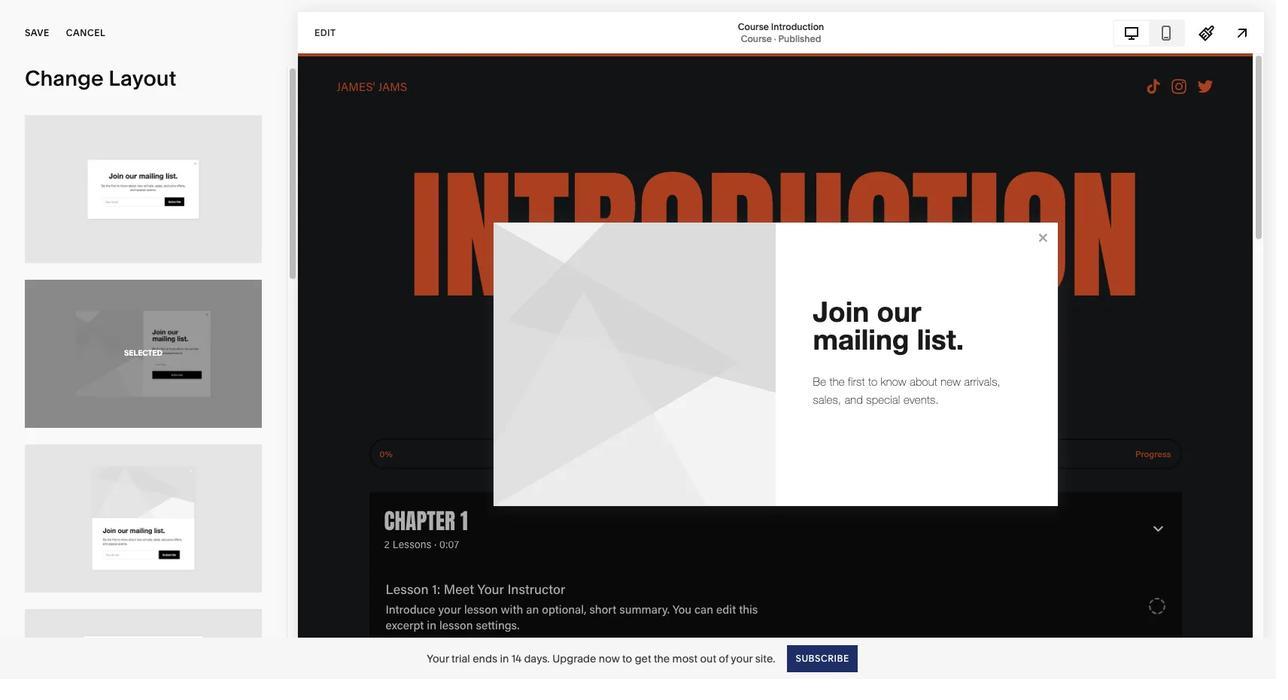Task type: locate. For each thing, give the bounding box(es) containing it.
change layout
[[25, 65, 176, 91]]

days.
[[524, 652, 550, 666]]

trial
[[452, 652, 470, 666]]

overlay center card 02 image
[[25, 280, 262, 428]]

course
[[738, 21, 769, 32], [741, 33, 772, 44]]

ends
[[473, 652, 498, 666]]

of
[[719, 652, 729, 666]]

introduction
[[771, 21, 824, 32]]

save button
[[25, 17, 49, 50]]

course left the introduction at the top right of the page
[[738, 21, 769, 32]]

tab list
[[1115, 21, 1184, 45]]

overlay center card 03 image
[[25, 445, 262, 593]]

save
[[25, 27, 49, 38]]

1 vertical spatial course
[[741, 33, 772, 44]]

cancel button
[[66, 17, 105, 50]]

overlay center card 04 image
[[25, 609, 262, 680]]

to
[[622, 652, 632, 666]]

subscribe
[[796, 653, 850, 664]]

edit
[[315, 27, 336, 38]]

course left ·
[[741, 33, 772, 44]]

cancel
[[66, 27, 105, 38]]



Task type: vqa. For each thing, say whether or not it's contained in the screenshot.
Website link
no



Task type: describe. For each thing, give the bounding box(es) containing it.
selected
[[124, 349, 163, 358]]

site.
[[755, 652, 776, 666]]

get
[[635, 652, 651, 666]]

·
[[774, 33, 776, 44]]

upgrade
[[553, 652, 596, 666]]

published
[[779, 33, 821, 44]]

now
[[599, 652, 620, 666]]

overlay center card 01 image
[[25, 115, 262, 263]]

in
[[500, 652, 509, 666]]

14
[[512, 652, 522, 666]]

course introduction course · published
[[738, 21, 824, 44]]

your
[[427, 652, 449, 666]]

layout
[[109, 65, 176, 91]]

your
[[731, 652, 753, 666]]

0 vertical spatial course
[[738, 21, 769, 32]]

out
[[700, 652, 717, 666]]

the
[[654, 652, 670, 666]]

most
[[673, 652, 698, 666]]

change
[[25, 65, 104, 91]]

your trial ends in 14 days. upgrade now to get the most out of your site.
[[427, 652, 776, 666]]

edit button
[[305, 19, 346, 47]]

subscribe button
[[788, 645, 858, 672]]



